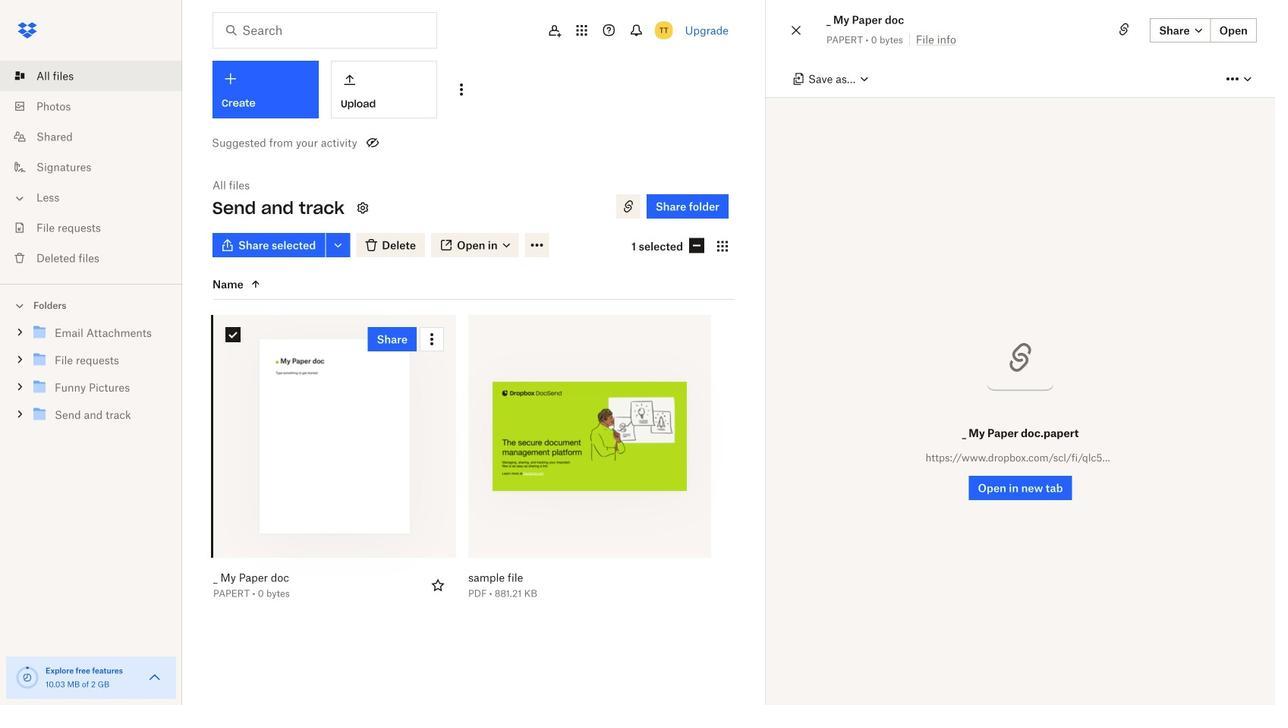 Task type: vqa. For each thing, say whether or not it's contained in the screenshot.
More icon
yes



Task type: locate. For each thing, give the bounding box(es) containing it.
Search in folder "Send and track" text field
[[242, 21, 405, 39]]

close image
[[787, 21, 806, 39]]

file, _ my paper doc.papert row
[[207, 315, 456, 610]]

list
[[0, 52, 182, 284]]

group
[[0, 316, 182, 440]]

list item
[[0, 61, 182, 91]]

folder settings image
[[354, 199, 372, 217]]

less image
[[12, 191, 27, 206]]



Task type: describe. For each thing, give the bounding box(es) containing it.
more image
[[1224, 70, 1242, 88]]

file, sample file.pdf row
[[462, 315, 711, 610]]

quota usage image
[[15, 666, 39, 690]]

dropbox image
[[12, 15, 43, 46]]

quota usage progress bar
[[15, 666, 39, 690]]

copy link image
[[1116, 20, 1134, 38]]



